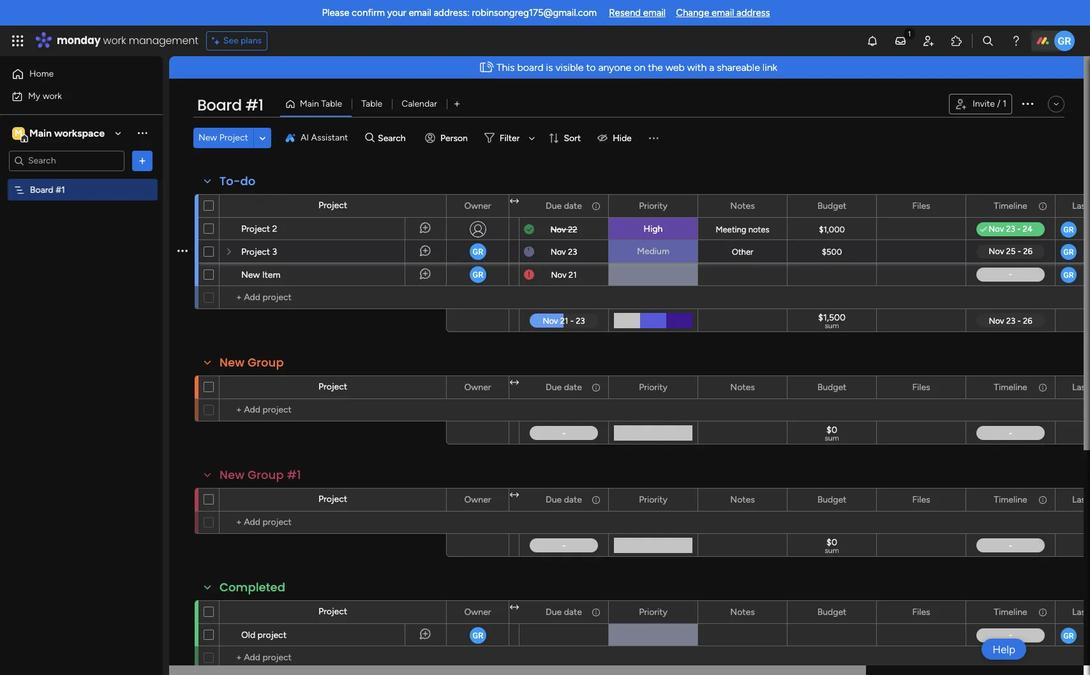 Task type: locate. For each thing, give the bounding box(es) containing it.
sort button
[[544, 128, 589, 148]]

hide
[[613, 133, 632, 143]]

email right the resend
[[644, 7, 666, 19]]

3 due from the top
[[546, 494, 562, 505]]

arrow down image
[[525, 130, 540, 146]]

table up "v2 search" image
[[362, 98, 383, 109]]

main inside button
[[300, 98, 319, 109]]

main for main table
[[300, 98, 319, 109]]

4 owner from the top
[[465, 606, 492, 617]]

0 vertical spatial board #1
[[197, 95, 264, 116]]

$500
[[823, 247, 843, 256]]

search everything image
[[982, 34, 995, 47]]

ai logo image
[[285, 133, 296, 143]]

resend email link
[[609, 7, 666, 19]]

nov left 21
[[552, 270, 567, 279]]

Priority field
[[636, 199, 671, 213], [636, 380, 671, 394], [636, 493, 671, 507], [636, 605, 671, 619]]

2 $0 from the top
[[827, 537, 838, 548]]

3 files field from the top
[[910, 493, 934, 507]]

4 timeline field from the top
[[992, 605, 1031, 619]]

3 budget field from the top
[[815, 493, 850, 507]]

to
[[587, 61, 596, 73]]

2 notes field from the top
[[728, 380, 759, 394]]

main up the ai
[[300, 98, 319, 109]]

Due date field
[[543, 199, 586, 213], [543, 380, 586, 394], [543, 493, 586, 507], [543, 605, 586, 619]]

1 due date field from the top
[[543, 199, 586, 213]]

2 email from the left
[[644, 7, 666, 19]]

1 budget from the top
[[818, 200, 847, 211]]

option
[[0, 178, 163, 181]]

board up "new project"
[[197, 95, 242, 116]]

1 vertical spatial sum
[[825, 434, 840, 443]]

0 vertical spatial v2 expand column image
[[510, 377, 519, 388]]

1 timeline from the top
[[995, 200, 1028, 211]]

1 vertical spatial nov
[[551, 247, 566, 256]]

notifications image
[[867, 34, 880, 47]]

1 vertical spatial group
[[248, 467, 284, 483]]

3 notes from the top
[[731, 494, 755, 505]]

board #1 down search in workspace field
[[30, 184, 65, 195]]

1 vertical spatial $0
[[827, 537, 838, 548]]

work right monday
[[103, 33, 126, 48]]

see plans button
[[206, 31, 268, 50]]

1 due from the top
[[546, 200, 562, 211]]

table
[[321, 98, 342, 109], [362, 98, 383, 109]]

3 files from the top
[[913, 494, 931, 505]]

2 due date field from the top
[[543, 380, 586, 394]]

3 last  from the top
[[1073, 494, 1091, 505]]

web
[[666, 61, 685, 73]]

0 vertical spatial group
[[248, 354, 284, 370]]

0 vertical spatial sum
[[825, 321, 840, 330]]

2 vertical spatial sum
[[825, 546, 840, 555]]

due
[[546, 200, 562, 211], [546, 382, 562, 392], [546, 494, 562, 505], [546, 606, 562, 617]]

priority
[[639, 200, 668, 211], [639, 382, 668, 392], [639, 494, 668, 505], [639, 606, 668, 617]]

0 vertical spatial $0 sum
[[825, 425, 840, 443]]

0 vertical spatial $0
[[827, 425, 838, 436]]

new for new project
[[199, 132, 217, 143]]

menu image
[[648, 132, 660, 144]]

1 vertical spatial v2 expand column image
[[510, 602, 519, 613]]

1 horizontal spatial board
[[197, 95, 242, 116]]

3 email from the left
[[712, 7, 735, 19]]

2 group from the top
[[248, 467, 284, 483]]

monday
[[57, 33, 101, 48]]

Completed field
[[217, 579, 289, 596]]

0 horizontal spatial email
[[409, 7, 432, 19]]

work for monday
[[103, 33, 126, 48]]

0 horizontal spatial main
[[29, 127, 52, 139]]

project
[[220, 132, 248, 143], [319, 200, 348, 211], [241, 224, 270, 234], [241, 247, 270, 257], [319, 381, 348, 392], [319, 494, 348, 505], [319, 606, 348, 617]]

1 horizontal spatial #1
[[246, 95, 264, 116]]

3 priority from the top
[[639, 494, 668, 505]]

main table
[[300, 98, 342, 109]]

1 priority from the top
[[639, 200, 668, 211]]

column information image for 4th due date field from the bottom
[[591, 201, 602, 211]]

To-do field
[[217, 173, 259, 190]]

Last field
[[1070, 199, 1091, 213], [1070, 380, 1091, 394], [1070, 493, 1091, 507], [1070, 605, 1091, 619]]

nov
[[551, 225, 566, 234], [551, 247, 566, 256], [552, 270, 567, 279]]

0 vertical spatial work
[[103, 33, 126, 48]]

0 vertical spatial + add project text field
[[226, 290, 441, 305]]

2 priority field from the top
[[636, 380, 671, 394]]

my work button
[[8, 86, 137, 106]]

$1,500
[[819, 312, 846, 323]]

to-do
[[220, 173, 256, 189]]

2 v2 expand column image from the top
[[510, 490, 519, 501]]

3 due date field from the top
[[543, 493, 586, 507]]

last 
[[1073, 200, 1091, 211], [1073, 382, 1091, 392], [1073, 494, 1091, 505], [1073, 606, 1091, 617]]

Owner field
[[461, 199, 495, 213], [461, 380, 495, 394], [461, 493, 495, 507], [461, 605, 495, 619]]

board #1 up "new project"
[[197, 95, 264, 116]]

new inside button
[[199, 132, 217, 143]]

1 vertical spatial main
[[29, 127, 52, 139]]

0 vertical spatial + add project text field
[[226, 515, 441, 530]]

notes for 4th notes field from the top of the page
[[731, 606, 755, 617]]

board
[[518, 61, 544, 73]]

my
[[28, 90, 40, 101]]

calendar
[[402, 98, 438, 109]]

4 last from the top
[[1073, 606, 1090, 617]]

sort
[[564, 133, 581, 143]]

plans
[[241, 35, 262, 46]]

this  board is visible to anyone on the web with a shareable link
[[497, 61, 778, 73]]

animation image
[[476, 57, 497, 78]]

0 horizontal spatial #1
[[56, 184, 65, 195]]

1 vertical spatial board
[[30, 184, 53, 195]]

1 last from the top
[[1073, 200, 1090, 211]]

1 vertical spatial v2 expand column image
[[510, 490, 519, 501]]

+ Add project text field
[[226, 515, 441, 530], [226, 650, 441, 666]]

1 last field from the top
[[1070, 199, 1091, 213]]

item
[[262, 270, 281, 280]]

0 vertical spatial main
[[300, 98, 319, 109]]

1 budget field from the top
[[815, 199, 850, 213]]

email
[[409, 7, 432, 19], [644, 7, 666, 19], [712, 7, 735, 19]]

3 budget from the top
[[818, 494, 847, 505]]

priority for 2nd priority field
[[639, 382, 668, 392]]

1 sum from the top
[[825, 321, 840, 330]]

1 notes field from the top
[[728, 199, 759, 213]]

nov for nov 23
[[551, 247, 566, 256]]

4 notes field from the top
[[728, 605, 759, 619]]

2 horizontal spatial email
[[712, 7, 735, 19]]

main for main workspace
[[29, 127, 52, 139]]

nov left 22
[[551, 225, 566, 234]]

0 horizontal spatial work
[[43, 90, 62, 101]]

priority for 1st priority field from the bottom of the page
[[639, 606, 668, 617]]

0 horizontal spatial board
[[30, 184, 53, 195]]

due date
[[546, 200, 582, 211], [546, 382, 582, 392], [546, 494, 582, 505], [546, 606, 582, 617]]

2 owner field from the top
[[461, 380, 495, 394]]

nov left the 23
[[551, 247, 566, 256]]

budget
[[818, 200, 847, 211], [818, 382, 847, 392], [818, 494, 847, 505], [818, 606, 847, 617]]

2 timeline from the top
[[995, 382, 1028, 392]]

1 vertical spatial + add project text field
[[226, 402, 441, 418]]

0 horizontal spatial board #1
[[30, 184, 65, 195]]

2 vertical spatial nov
[[552, 270, 567, 279]]

2 priority from the top
[[639, 382, 668, 392]]

2 vertical spatial #1
[[287, 467, 301, 483]]

4 due from the top
[[546, 606, 562, 617]]

1 date from the top
[[564, 200, 582, 211]]

new
[[199, 132, 217, 143], [241, 270, 260, 280], [220, 354, 245, 370], [220, 467, 245, 483]]

4 priority from the top
[[639, 606, 668, 617]]

+ Add project text field
[[226, 290, 441, 305], [226, 402, 441, 418]]

Files field
[[910, 199, 934, 213], [910, 380, 934, 394], [910, 493, 934, 507], [910, 605, 934, 619]]

2 horizontal spatial #1
[[287, 467, 301, 483]]

4 due date from the top
[[546, 606, 582, 617]]

1 horizontal spatial table
[[362, 98, 383, 109]]

2 notes from the top
[[731, 382, 755, 392]]

4 date from the top
[[564, 606, 582, 617]]

timeline
[[995, 200, 1028, 211], [995, 382, 1028, 392], [995, 494, 1028, 505], [995, 606, 1028, 617]]

ai assistant button
[[280, 128, 353, 148]]

anyone
[[599, 61, 632, 73]]

hide button
[[593, 128, 640, 148]]

1 vertical spatial + add project text field
[[226, 650, 441, 666]]

4 budget from the top
[[818, 606, 847, 617]]

v2 expand column image
[[510, 196, 519, 207], [510, 490, 519, 501]]

1 due date from the top
[[546, 200, 582, 211]]

2 sum from the top
[[825, 434, 840, 443]]

1 last  from the top
[[1073, 200, 1091, 211]]

3 due date from the top
[[546, 494, 582, 505]]

1 horizontal spatial email
[[644, 7, 666, 19]]

board
[[197, 95, 242, 116], [30, 184, 53, 195]]

1 vertical spatial board #1
[[30, 184, 65, 195]]

1 group from the top
[[248, 354, 284, 370]]

meeting notes
[[716, 225, 770, 234]]

v2 overdue deadline image
[[524, 269, 535, 281]]

resend email
[[609, 7, 666, 19]]

project 2
[[241, 224, 277, 234]]

v2 expand column image
[[510, 377, 519, 388], [510, 602, 519, 613]]

email for change email address
[[712, 7, 735, 19]]

column information image for 3rd due date field from the top of the page
[[591, 495, 602, 505]]

board down search in workspace field
[[30, 184, 53, 195]]

add view image
[[455, 99, 460, 109]]

3 timeline from the top
[[995, 494, 1028, 505]]

Notes field
[[728, 199, 759, 213], [728, 380, 759, 394], [728, 493, 759, 507], [728, 605, 759, 619]]

please confirm your email address: robinsongreg175@gmail.com
[[322, 7, 597, 19]]

the
[[648, 61, 663, 73]]

2 due date from the top
[[546, 382, 582, 392]]

invite
[[973, 98, 996, 109]]

confirm
[[352, 7, 385, 19]]

other
[[732, 247, 754, 257]]

robinsongreg175@gmail.com
[[472, 7, 597, 19]]

2 due from the top
[[546, 382, 562, 392]]

table up assistant
[[321, 98, 342, 109]]

1 vertical spatial work
[[43, 90, 62, 101]]

0 vertical spatial nov
[[551, 225, 566, 234]]

column information image for third timeline field from the top
[[1039, 495, 1049, 505]]

workspace options image
[[136, 127, 149, 139]]

work right 'my'
[[43, 90, 62, 101]]

1 email from the left
[[409, 7, 432, 19]]

group for new group
[[248, 354, 284, 370]]

3 date from the top
[[564, 494, 582, 505]]

invite / 1 button
[[950, 94, 1013, 114]]

workspace image
[[12, 126, 25, 140]]

filter button
[[480, 128, 540, 148]]

board #1
[[197, 95, 264, 116], [30, 184, 65, 195]]

group for new group #1
[[248, 467, 284, 483]]

1 vertical spatial #1
[[56, 184, 65, 195]]

0 horizontal spatial table
[[321, 98, 342, 109]]

0 vertical spatial #1
[[246, 95, 264, 116]]

email right "your"
[[409, 7, 432, 19]]

meeting
[[716, 225, 747, 234]]

1 notes from the top
[[731, 200, 755, 211]]

1 horizontal spatial board #1
[[197, 95, 264, 116]]

1 horizontal spatial main
[[300, 98, 319, 109]]

sum
[[825, 321, 840, 330], [825, 434, 840, 443], [825, 546, 840, 555]]

work
[[103, 33, 126, 48], [43, 90, 62, 101]]

main inside workspace selection element
[[29, 127, 52, 139]]

date for 3rd due date field from the top of the page
[[564, 494, 582, 505]]

0 vertical spatial board
[[197, 95, 242, 116]]

Budget field
[[815, 199, 850, 213], [815, 380, 850, 394], [815, 493, 850, 507], [815, 605, 850, 619]]

1 vertical spatial $0 sum
[[825, 537, 840, 555]]

due date for first due date field from the bottom of the page
[[546, 606, 582, 617]]

new for new group #1
[[220, 467, 245, 483]]

Timeline field
[[992, 199, 1031, 213], [992, 380, 1031, 394], [992, 493, 1031, 507], [992, 605, 1031, 619]]

new project
[[199, 132, 248, 143]]

#1 inside list box
[[56, 184, 65, 195]]

1 table from the left
[[321, 98, 342, 109]]

2 $0 sum from the top
[[825, 537, 840, 555]]

work inside my work "button"
[[43, 90, 62, 101]]

main
[[300, 98, 319, 109], [29, 127, 52, 139]]

email right change
[[712, 7, 735, 19]]

4 owner field from the top
[[461, 605, 495, 619]]

high
[[644, 224, 663, 234]]

to-
[[220, 173, 240, 189]]

priority for third priority field from the top of the page
[[639, 494, 668, 505]]

1 image
[[904, 26, 916, 41]]

Search in workspace field
[[27, 153, 107, 168]]

column information image
[[1039, 382, 1049, 392], [591, 495, 602, 505], [1039, 495, 1049, 505]]

2 date from the top
[[564, 382, 582, 392]]

with
[[688, 61, 707, 73]]

4 notes from the top
[[731, 606, 755, 617]]

main workspace
[[29, 127, 105, 139]]

3 last from the top
[[1073, 494, 1090, 505]]

main right workspace icon
[[29, 127, 52, 139]]

$1,000
[[820, 225, 846, 234]]

column information image
[[591, 201, 602, 211], [1039, 201, 1049, 211], [591, 382, 602, 392], [591, 607, 602, 617], [1039, 607, 1049, 617]]

2 last from the top
[[1073, 382, 1090, 392]]

0 vertical spatial v2 expand column image
[[510, 196, 519, 207]]

due date for 3rd due date field from the top of the page
[[546, 494, 582, 505]]

expand board header image
[[1052, 99, 1062, 109]]

1 horizontal spatial work
[[103, 33, 126, 48]]

$0
[[827, 425, 838, 436], [827, 537, 838, 548]]

notes
[[731, 200, 755, 211], [731, 382, 755, 392], [731, 494, 755, 505], [731, 606, 755, 617]]



Task type: vqa. For each thing, say whether or not it's contained in the screenshot.
Add from templates
no



Task type: describe. For each thing, give the bounding box(es) containing it.
nov 22
[[551, 225, 578, 234]]

apps image
[[951, 34, 964, 47]]

options image
[[1021, 96, 1036, 111]]

a
[[710, 61, 715, 73]]

on
[[634, 61, 646, 73]]

2 last field from the top
[[1070, 380, 1091, 394]]

4 timeline from the top
[[995, 606, 1028, 617]]

new for new group
[[220, 354, 245, 370]]

due for first due date field from the bottom of the page
[[546, 606, 562, 617]]

1 + add project text field from the top
[[226, 515, 441, 530]]

no file image
[[916, 244, 927, 259]]

#1 inside field
[[246, 95, 264, 116]]

column information image for first due date field from the bottom of the page
[[591, 607, 602, 617]]

#1 inside field
[[287, 467, 301, 483]]

select product image
[[11, 34, 24, 47]]

2 budget from the top
[[818, 382, 847, 392]]

address:
[[434, 7, 470, 19]]

workspace selection element
[[12, 126, 107, 142]]

email for resend email
[[644, 7, 666, 19]]

due for 3rd due date field from the bottom
[[546, 382, 562, 392]]

date for 3rd due date field from the bottom
[[564, 382, 582, 392]]

project inside button
[[220, 132, 248, 143]]

column information image for 2nd timeline field from the top of the page
[[1039, 382, 1049, 392]]

due date for 4th due date field from the bottom
[[546, 200, 582, 211]]

3 owner field from the top
[[461, 493, 495, 507]]

person button
[[420, 128, 476, 148]]

3 timeline field from the top
[[992, 493, 1031, 507]]

1 v2 expand column image from the top
[[510, 196, 519, 207]]

priority for fourth priority field from the bottom
[[639, 200, 668, 211]]

medium
[[638, 246, 670, 257]]

invite / 1
[[973, 98, 1007, 109]]

new group
[[220, 354, 284, 370]]

1 $0 from the top
[[827, 425, 838, 436]]

no file image
[[916, 267, 927, 282]]

see
[[223, 35, 239, 46]]

board inside board #1 field
[[197, 95, 242, 116]]

3
[[272, 247, 277, 257]]

notes for first notes field from the top
[[731, 200, 755, 211]]

1 priority field from the top
[[636, 199, 671, 213]]

2 + add project text field from the top
[[226, 402, 441, 418]]

4 priority field from the top
[[636, 605, 671, 619]]

22
[[568, 225, 578, 234]]

m
[[15, 127, 22, 138]]

column information image for 3rd due date field from the bottom
[[591, 382, 602, 392]]

shareable
[[717, 61, 761, 73]]

my work
[[28, 90, 62, 101]]

3 last field from the top
[[1070, 493, 1091, 507]]

3 notes field from the top
[[728, 493, 759, 507]]

2 files field from the top
[[910, 380, 934, 394]]

2 table from the left
[[362, 98, 383, 109]]

help
[[993, 643, 1016, 656]]

2 timeline field from the top
[[992, 380, 1031, 394]]

notes for 2nd notes field from the bottom
[[731, 494, 755, 505]]

$1,500 sum
[[819, 312, 846, 330]]

2 files from the top
[[913, 382, 931, 392]]

old project
[[241, 630, 287, 641]]

ai assistant
[[301, 132, 348, 143]]

/
[[998, 98, 1001, 109]]

dapulse checkmark sign image
[[981, 222, 988, 238]]

v2 search image
[[366, 131, 375, 145]]

4 due date field from the top
[[543, 605, 586, 619]]

column information image for 4th timeline field from the top of the page
[[1039, 607, 1049, 617]]

board #1 list box
[[0, 176, 163, 373]]

new item
[[241, 270, 281, 280]]

due date for 3rd due date field from the bottom
[[546, 382, 582, 392]]

person
[[441, 133, 468, 143]]

nov 21
[[552, 270, 577, 279]]

date for 4th due date field from the bottom
[[564, 200, 582, 211]]

column information image for fourth timeline field from the bottom
[[1039, 201, 1049, 211]]

change
[[676, 7, 710, 19]]

home
[[29, 68, 54, 79]]

4 budget field from the top
[[815, 605, 850, 619]]

completed
[[220, 579, 286, 595]]

nov for nov 21
[[552, 270, 567, 279]]

ai
[[301, 132, 309, 143]]

4 last field from the top
[[1070, 605, 1091, 619]]

table button
[[352, 94, 392, 114]]

home button
[[8, 64, 137, 84]]

resend
[[609, 7, 641, 19]]

1 owner from the top
[[465, 200, 492, 211]]

1 $0 sum from the top
[[825, 425, 840, 443]]

4 files from the top
[[913, 606, 931, 617]]

Board #1 field
[[194, 95, 267, 116]]

1 files from the top
[[913, 200, 931, 211]]

new for new item
[[241, 270, 260, 280]]

help button
[[982, 639, 1027, 660]]

workspace
[[54, 127, 105, 139]]

3 sum from the top
[[825, 546, 840, 555]]

2 last  from the top
[[1073, 382, 1091, 392]]

new project button
[[194, 128, 253, 148]]

sum inside $1,500 sum
[[825, 321, 840, 330]]

2 + add project text field from the top
[[226, 650, 441, 666]]

3 priority field from the top
[[636, 493, 671, 507]]

new group #1
[[220, 467, 301, 483]]

change email address link
[[676, 7, 771, 19]]

1 + add project text field from the top
[[226, 290, 441, 305]]

board #1 inside list box
[[30, 184, 65, 195]]

board inside list box
[[30, 184, 53, 195]]

1 owner field from the top
[[461, 199, 495, 213]]

notes for second notes field from the top
[[731, 382, 755, 392]]

due for 4th due date field from the bottom
[[546, 200, 562, 211]]

link
[[763, 61, 778, 73]]

monday work management
[[57, 33, 198, 48]]

project 3
[[241, 247, 277, 257]]

board #1 inside field
[[197, 95, 264, 116]]

4 files field from the top
[[910, 605, 934, 619]]

1 files field from the top
[[910, 199, 934, 213]]

2 v2 expand column image from the top
[[510, 602, 519, 613]]

main table button
[[280, 94, 352, 114]]

nov 23
[[551, 247, 578, 256]]

project
[[258, 630, 287, 641]]

2 budget field from the top
[[815, 380, 850, 394]]

help image
[[1010, 34, 1023, 47]]

see plans
[[223, 35, 262, 46]]

old
[[241, 630, 256, 641]]

invite members image
[[923, 34, 936, 47]]

your
[[388, 7, 407, 19]]

calendar button
[[392, 94, 447, 114]]

New Group field
[[217, 354, 287, 371]]

assistant
[[311, 132, 348, 143]]

notes
[[749, 225, 770, 234]]

23
[[568, 247, 578, 256]]

4 last  from the top
[[1073, 606, 1091, 617]]

options image
[[136, 154, 149, 167]]

date for first due date field from the bottom of the page
[[564, 606, 582, 617]]

3 owner from the top
[[465, 494, 492, 505]]

visible
[[556, 61, 584, 73]]

2 owner from the top
[[465, 382, 492, 392]]

v2 done deadline image
[[524, 223, 535, 235]]

1 v2 expand column image from the top
[[510, 377, 519, 388]]

work for my
[[43, 90, 62, 101]]

filter
[[500, 133, 520, 143]]

2
[[272, 224, 277, 234]]

21
[[569, 270, 577, 279]]

management
[[129, 33, 198, 48]]

is
[[546, 61, 553, 73]]

due for 3rd due date field from the top of the page
[[546, 494, 562, 505]]

greg robinson image
[[1055, 31, 1076, 51]]

this
[[497, 61, 515, 73]]

New Group #1 field
[[217, 467, 304, 484]]

angle down image
[[260, 133, 266, 143]]

do
[[240, 173, 256, 189]]

1
[[1004, 98, 1007, 109]]

please
[[322, 7, 350, 19]]

nov for nov 22
[[551, 225, 566, 234]]

1 timeline field from the top
[[992, 199, 1031, 213]]

address
[[737, 7, 771, 19]]

Search field
[[375, 129, 413, 147]]

inbox image
[[895, 34, 908, 47]]

change email address
[[676, 7, 771, 19]]



